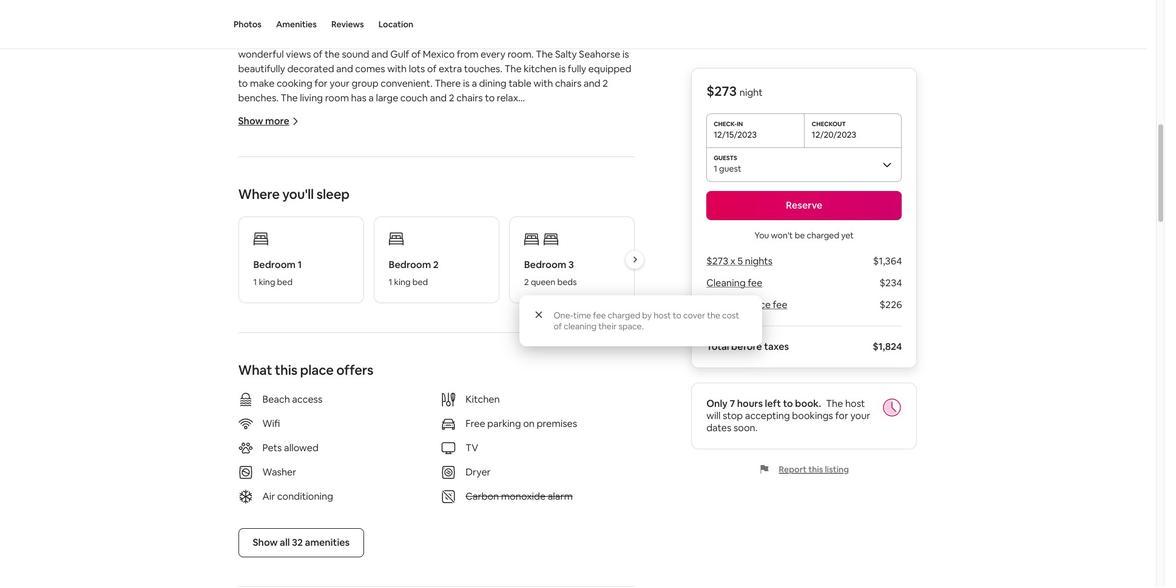 Task type: vqa. For each thing, say whether or not it's contained in the screenshot.
so
no



Task type: describe. For each thing, give the bounding box(es) containing it.
a down touches.
[[472, 77, 477, 90]]

is down pet-
[[311, 383, 318, 396]]

cost
[[722, 310, 740, 321]]

from
[[457, 48, 479, 61]]

bedroom for bedroom 2
[[389, 259, 431, 271]]

10
[[446, 325, 456, 337]]

be right must on the left
[[547, 223, 558, 235]]

wonderful
[[238, 48, 284, 61]]

0 horizontal spatial time
[[290, 325, 311, 337]]

homes
[[290, 281, 322, 294]]

following:
[[309, 208, 352, 221]]

and down wine
[[372, 48, 388, 61]]

and right guests on the bottom left of the page
[[419, 398, 436, 410]]

is up equipped
[[623, 48, 629, 61]]

of right lots
[[427, 62, 437, 75]]

the down following: at left top
[[325, 223, 340, 235]]

beds
[[558, 277, 577, 288]]

only 7 hours left to book.
[[707, 398, 822, 410]]

is left 25,
[[411, 223, 417, 235]]

present
[[560, 223, 595, 235]]

is down touches.
[[463, 77, 470, 90]]

unique
[[580, 19, 610, 31]]

reviews button
[[331, 0, 364, 49]]

1 horizontal spatial this
[[274, 383, 293, 396]]

where
[[238, 186, 280, 203]]

a left unique
[[573, 19, 578, 31]]

please
[[238, 208, 267, 221]]

0 vertical spatial gulf
[[474, 33, 493, 46]]

must
[[522, 223, 545, 235]]

air
[[263, 490, 275, 503]]

1 vertical spatial salty
[[555, 48, 577, 61]]

trash inside as with all of our dauphin island beach rentals, all linens and towels are provided, wifi, along with a fully-outfitted kitchen. there will be a starter pack of toilet paper, paper towels, and trash bags; please plan on bringing more for day 2 ;).  a great beach vacation is waiting on you!
[[291, 164, 314, 177]]

the inside the one-time fee charged by host to cover the cost of cleaning their space.
[[707, 310, 721, 321]]

outfitted
[[316, 150, 357, 163]]

5
[[738, 255, 743, 268]]

and right the over
[[511, 252, 528, 265]]

lots
[[409, 62, 425, 75]]

is left pet-
[[296, 368, 303, 381]]

dining
[[479, 77, 507, 90]]

for inside as with all of our dauphin island beach rentals, all linens and towels are provided, wifi, along with a fully-outfitted kitchen. there will be a starter pack of toilet paper, paper towels, and trash bags; please plan on bringing more for day 2 ;).  a great beach vacation is waiting on you!
[[473, 164, 486, 177]]

equipped
[[589, 62, 632, 75]]

and down "sound"
[[336, 62, 353, 75]]

maximum for of
[[248, 252, 292, 265]]

the up 'age'
[[292, 208, 307, 221]]

check-
[[248, 325, 280, 337]]

island
[[353, 135, 379, 148]]

only,
[[386, 368, 406, 381]]

please note the following: 1. minimum age for the primary renter is 25, and primary renter must be present for the entire stay. 2. maximum occupancy numbers include children 3 and over and cannot be exceeded at any time. 3. all of our homes are non-smoking. 4. a signed rental agreement is required, which contains additional rules and guidance.
[[238, 208, 635, 308]]

for right 'age'
[[310, 223, 323, 235]]

is left 10
[[437, 325, 444, 337]]

left
[[765, 398, 781, 410]]

1.
[[238, 223, 245, 235]]

king for bedroom 2
[[394, 277, 411, 288]]

airbnb service fee
[[707, 299, 788, 311]]

will inside 'the host will stop accepting bookings for your dates soon.'
[[707, 410, 721, 423]]

to left guests on the bottom left of the page
[[375, 398, 385, 410]]

convenient.
[[381, 77, 433, 90]]

are inside as with all of our dauphin island beach rentals, all linens and towels are provided, wifi, along with a fully-outfitted kitchen. there will be a starter pack of toilet paper, paper towels, and trash bags; please plan on bringing more for day 2 ;).  a great beach vacation is waiting on you!
[[537, 135, 551, 148]]

price breakdown dialog
[[520, 296, 763, 347]]

7
[[730, 398, 735, 410]]

are right lifts
[[301, 398, 315, 410]]

benches.
[[238, 92, 279, 104]]

bedroom 1 1 king bed
[[253, 259, 302, 288]]

views
[[286, 48, 311, 61]]

of up every
[[495, 33, 504, 46]]

signed
[[257, 296, 287, 308]]

friendly,
[[324, 368, 359, 381]]

3 inside bedroom 3 2 queen beds
[[569, 259, 574, 271]]

for right present
[[597, 223, 610, 235]]

dauphin
[[314, 135, 351, 148]]

report
[[779, 464, 807, 475]]

this inside salty seahorse is a beautiful, new, waterfront 4 bedroom, 3 bath home with a unique game room with a pool table, wine chiller and great gulf of mexico views. this home has wonderful views of the sound and gulf of mexico from every room. the salty seahorse is beautifully decorated and comes with lots of extra touches. the kitchen is fully equipped to make cooking for your group convenient. there is a dining table with chairs and 2 benches. the living room has a large couch and 2 chairs to relax
[[570, 33, 588, 46]]

stop
[[723, 410, 743, 423]]

to up friendly,
[[332, 354, 341, 367]]

where you'll sleep
[[238, 186, 350, 203]]

charged for by
[[608, 310, 641, 321]]

to right left
[[783, 398, 793, 410]]

with up convenient.
[[387, 62, 407, 75]]

and down limit
[[466, 383, 483, 396]]

the down cooking
[[281, 92, 298, 104]]

home inside 8. take the trash can to the street on monday night and friday night. 9. this home is pet-friendly, dogs only, 2-pet maximum limit - $100 pet fee per dog applies. this fee is not included in the airbnb quote and would be an additional charge. 10. cargo lifts are not available to guests and can not be used. they are not permitted by home owner insurance policies.
[[268, 368, 294, 381]]

trash inside 8. take the trash can to the street on monday night and friday night. 9. this home is pet-friendly, dogs only, 2-pet maximum limit - $100 pet fee per dog applies. this fee is not included in the airbnb quote and would be an additional charge. 10. cargo lifts are not available to guests and can not be used. they are not permitted by home owner insurance policies.
[[288, 354, 311, 367]]

time inside the one-time fee charged by host to cover the cost of cleaning their space.
[[574, 310, 592, 321]]

3 inside salty seahorse is a beautiful, new, waterfront 4 bedroom, 3 bath home with a unique game room with a pool table, wine chiller and great gulf of mexico views. this home has wonderful views of the sound and gulf of mexico from every room. the salty seahorse is beautifully decorated and comes with lots of extra touches. the kitchen is fully equipped to make cooking for your group convenient. there is a dining table with chairs and 2 benches. the living room has a large couch and 2 chairs to relax
[[493, 19, 499, 31]]

to down 'dining'
[[485, 92, 495, 104]]

numbers
[[347, 252, 387, 265]]

on right plan
[[394, 164, 406, 177]]

0 vertical spatial more
[[265, 115, 289, 127]]

dates
[[707, 422, 732, 435]]

32
[[292, 537, 303, 549]]

bringing
[[408, 164, 445, 177]]

reviews
[[331, 19, 364, 30]]

0 vertical spatial seahorse
[[262, 19, 304, 31]]

pets allowed
[[263, 442, 319, 455]]

nights
[[745, 255, 773, 268]]

3 left pm,
[[321, 325, 327, 337]]

on inside 8. take the trash can to the street on monday night and friday night. 9. this home is pet-friendly, dogs only, 2-pet maximum limit - $100 pet fee per dog applies. this fee is not included in the airbnb quote and would be an additional charge. 10. cargo lifts are not available to guests and can not be used. they are not permitted by home owner insurance policies.
[[390, 354, 401, 367]]

be right 'cannot'
[[564, 252, 575, 265]]

one-time fee charged by host to cover the cost of cleaning their space.
[[554, 310, 740, 332]]

of inside the one-time fee charged by host to cover the cost of cleaning their space.
[[554, 321, 562, 332]]

of up lots
[[412, 48, 421, 61]]

carbon monoxide alarm
[[466, 490, 573, 503]]

fee inside the one-time fee charged by host to cover the cost of cleaning their space.
[[593, 310, 606, 321]]

there inside as with all of our dauphin island beach rentals, all linens and towels are provided, wifi, along with a fully-outfitted kitchen. there will be a starter pack of toilet paper, paper towels, and trash bags; please plan on bringing more for day 2 ;).  a great beach vacation is waiting on you!
[[396, 150, 422, 163]]

with up views.
[[551, 19, 571, 31]]

for inside 'the host will stop accepting bookings for your dates soon.'
[[836, 410, 849, 423]]

1 horizontal spatial chairs
[[555, 77, 582, 90]]

and up waiting
[[272, 164, 289, 177]]

with right along
[[265, 150, 285, 163]]

night inside 8. take the trash can to the street on monday night and friday night. 9. this home is pet-friendly, dogs only, 2-pet maximum limit - $100 pet fee per dog applies. this fee is not included in the airbnb quote and would be an additional charge. 10. cargo lifts are not available to guests and can not be used. they are not permitted by home owner insurance policies.
[[441, 354, 464, 367]]

there inside salty seahorse is a beautiful, new, waterfront 4 bedroom, 3 bath home with a unique game room with a pool table, wine chiller and great gulf of mexico views. this home has wonderful views of the sound and gulf of mexico from every room. the salty seahorse is beautifully decorated and comes with lots of extra touches. the kitchen is fully equipped to make cooking for your group convenient. there is a dining table with chairs and 2 benches. the living room has a large couch and 2 chairs to relax
[[435, 77, 461, 90]]

listing
[[825, 464, 849, 475]]

room
[[325, 92, 349, 104]]

this for what
[[275, 362, 298, 379]]

waiting
[[247, 179, 280, 192]]

smoking.
[[362, 281, 403, 294]]

the inside 'the host will stop accepting bookings for your dates soon.'
[[826, 398, 844, 410]]

cooking
[[277, 77, 313, 90]]

reserve button
[[707, 191, 902, 220]]

the up kitchen
[[536, 48, 553, 61]]

;).
[[514, 164, 522, 177]]

fee left the per
[[552, 368, 566, 381]]

6. check-in time is 3 pm, and check-out time is 10 am.
[[238, 325, 474, 337]]

pack
[[495, 150, 516, 163]]

0 horizontal spatial has
[[351, 92, 367, 104]]

2 down equipped
[[603, 77, 608, 90]]

great inside salty seahorse is a beautiful, new, waterfront 4 bedroom, 3 bath home with a unique game room with a pool table, wine chiller and great gulf of mexico views. this home has wonderful views of the sound and gulf of mexico from every room. the salty seahorse is beautifully decorated and comes with lots of extra touches. the kitchen is fully equipped to make cooking for your group convenient. there is a dining table with chairs and 2 benches. the living room has a large couch and 2 chairs to relax
[[448, 33, 472, 46]]

what this place offers
[[238, 362, 374, 379]]

0 horizontal spatial in
[[280, 325, 288, 337]]

home
[[238, 412, 265, 425]]

all left linens
[[447, 135, 457, 148]]

show all 32 amenities button
[[238, 529, 364, 558]]

and left the over
[[470, 252, 487, 265]]

not up insurance
[[317, 398, 332, 410]]

only
[[707, 398, 728, 410]]

bed for 1
[[277, 277, 293, 288]]

of inside please note the following: 1. minimum age for the primary renter is 25, and primary renter must be present for the entire stay. 2. maximum occupancy numbers include children 3 and over and cannot be exceeded at any time. 3. all of our homes are non-smoking. 4. a signed rental agreement is required, which contains additional rules and guidance.
[[261, 281, 271, 294]]

show for show all 32 amenities
[[253, 537, 278, 549]]

$100
[[510, 368, 532, 381]]

vacation
[[591, 164, 629, 177]]

by inside the one-time fee charged by host to cover the cost of cleaning their space.
[[643, 310, 652, 321]]

amenities
[[305, 537, 350, 549]]

the right take
[[271, 354, 286, 367]]

with right as
[[252, 135, 271, 148]]

and down fully
[[584, 77, 601, 90]]

with up views
[[296, 33, 315, 46]]

is left fully
[[559, 62, 566, 75]]

our inside please note the following: 1. minimum age for the primary renter is 25, and primary renter must be present for the entire stay. 2. maximum occupancy numbers include children 3 and over and cannot be exceeded at any time. 3. all of our homes are non-smoking. 4. a signed rental agreement is required, which contains additional rules and guidance.
[[273, 281, 288, 294]]

host inside 'the host will stop accepting bookings for your dates soon.'
[[846, 398, 866, 410]]

on left you!
[[282, 179, 293, 192]]

with down kitchen
[[534, 77, 553, 90]]

and up pack
[[487, 135, 503, 148]]

a left pool
[[317, 33, 323, 46]]

fee right the service at the bottom
[[773, 299, 788, 311]]

the down only,
[[388, 383, 403, 396]]

on down they
[[523, 418, 535, 430]]

1 horizontal spatial has
[[618, 33, 633, 46]]

1 renter from the left
[[379, 223, 409, 235]]

am.
[[458, 325, 474, 337]]

space.
[[619, 321, 644, 332]]

$234
[[880, 277, 902, 290]]

3 inside please note the following: 1. minimum age for the primary renter is 25, and primary renter must be present for the entire stay. 2. maximum occupancy numbers include children 3 and over and cannot be exceeded at any time. 3. all of our homes are non-smoking. 4. a signed rental agreement is required, which contains additional rules and guidance.
[[463, 252, 468, 265]]

$1,824
[[873, 341, 902, 353]]

$273 for $273 night
[[707, 83, 737, 100]]

be inside as with all of our dauphin island beach rentals, all linens and towels are provided, wifi, along with a fully-outfitted kitchen. there will be a starter pack of toilet paper, paper towels, and trash bags; please plan on bringing more for day 2 ;).  a great beach vacation is waiting on you!
[[441, 150, 452, 163]]

available
[[334, 398, 373, 410]]

3.
[[238, 281, 246, 294]]

the up table
[[505, 62, 522, 75]]

all inside button
[[280, 537, 290, 549]]

fee up the service at the bottom
[[748, 277, 763, 290]]

is down smoking.
[[373, 296, 379, 308]]

1 vertical spatial gulf
[[391, 48, 409, 61]]

offers
[[336, 362, 374, 379]]

0 vertical spatial can
[[313, 354, 330, 367]]

book.
[[796, 398, 822, 410]]

beautifully
[[238, 62, 285, 75]]

a left starter
[[455, 150, 460, 163]]

of up decorated
[[313, 48, 323, 61]]

your inside 'the host will stop accepting bookings for your dates soon.'
[[851, 410, 871, 423]]

$1,364
[[874, 255, 902, 268]]

not up premises
[[554, 398, 569, 410]]

as
[[238, 135, 250, 148]]

of down towels
[[518, 150, 528, 163]]

to left make
[[238, 77, 248, 90]]

cleaning fee button
[[707, 277, 763, 290]]

conditioning
[[277, 490, 333, 503]]

provided,
[[553, 135, 596, 148]]

contains
[[454, 296, 492, 308]]

and down 4 on the left top of page
[[429, 33, 446, 46]]

0 horizontal spatial this
[[248, 368, 266, 381]]

a inside as with all of our dauphin island beach rentals, all linens and towels are provided, wifi, along with a fully-outfitted kitchen. there will be a starter pack of toilet paper, paper towels, and trash bags; please plan on bringing more for day 2 ;).  a great beach vacation is waiting on you!
[[526, 164, 533, 177]]

1 horizontal spatial home
[[523, 19, 549, 31]]

and right couch
[[430, 92, 447, 104]]



Task type: locate. For each thing, give the bounding box(es) containing it.
2 king from the left
[[394, 277, 411, 288]]

1 horizontal spatial primary
[[454, 223, 488, 235]]

show inside button
[[253, 537, 278, 549]]

1 for bedroom 1
[[253, 277, 257, 288]]

1 vertical spatial $273
[[707, 255, 729, 268]]

a inside please note the following: 1. minimum age for the primary renter is 25, and primary renter must be present for the entire stay. 2. maximum occupancy numbers include children 3 and over and cannot be exceeded at any time. 3. all of our homes are non-smoking. 4. a signed rental agreement is required, which contains additional rules and guidance.
[[248, 296, 255, 308]]

rules
[[541, 296, 564, 308]]

12/20/2023
[[812, 129, 857, 140]]

0 vertical spatial $273
[[707, 83, 737, 100]]

bed inside the bedroom 1 1 king bed
[[277, 277, 293, 288]]

bedroom,
[[447, 19, 491, 31]]

additional inside please note the following: 1. minimum age for the primary renter is 25, and primary renter must be present for the entire stay. 2. maximum occupancy numbers include children 3 and over and cannot be exceeded at any time. 3. all of our homes are non-smoking. 4. a signed rental agreement is required, which contains additional rules and guidance.
[[494, 296, 539, 308]]

1 vertical spatial chairs
[[457, 92, 483, 104]]

2 horizontal spatial time
[[574, 310, 592, 321]]

0 horizontal spatial there
[[396, 150, 422, 163]]

2 horizontal spatial 1
[[389, 277, 392, 288]]

a right "4."
[[248, 296, 255, 308]]

0 horizontal spatial night
[[441, 354, 464, 367]]

1 horizontal spatial gulf
[[474, 33, 493, 46]]

report this listing
[[779, 464, 849, 475]]

bed for 2
[[413, 277, 428, 288]]

0 horizontal spatial bed
[[277, 277, 293, 288]]

alarm
[[548, 490, 573, 503]]

for right bookings
[[836, 410, 849, 423]]

home up views.
[[523, 19, 549, 31]]

day
[[488, 164, 504, 177]]

charged down guidance.
[[608, 310, 641, 321]]

and
[[429, 33, 446, 46], [372, 48, 388, 61], [336, 62, 353, 75], [584, 77, 601, 90], [430, 92, 447, 104], [487, 135, 503, 148], [272, 164, 289, 177], [435, 223, 452, 235], [470, 252, 487, 265], [511, 252, 528, 265], [566, 296, 583, 308], [348, 325, 365, 337], [466, 354, 483, 367], [466, 383, 483, 396], [419, 398, 436, 410]]

0 horizontal spatial host
[[654, 310, 671, 321]]

premises
[[537, 418, 577, 430]]

1 horizontal spatial charged
[[807, 230, 840, 241]]

one-
[[554, 310, 574, 321]]

show for show more
[[238, 115, 263, 127]]

the inside salty seahorse is a beautiful, new, waterfront 4 bedroom, 3 bath home with a unique game room with a pool table, wine chiller and great gulf of mexico views. this home has wonderful views of the sound and gulf of mexico from every room. the salty seahorse is beautifully decorated and comes with lots of extra touches. the kitchen is fully equipped to make cooking for your group convenient. there is a dining table with chairs and 2 benches. the living room has a large couch and 2 chairs to relax
[[325, 48, 340, 61]]

show left 32
[[253, 537, 278, 549]]

charged for yet
[[807, 230, 840, 241]]

be right won't
[[795, 230, 805, 241]]

3 right children
[[463, 252, 468, 265]]

yet
[[842, 230, 854, 241]]

1 up homes
[[298, 259, 302, 271]]

8. take the trash can to the street on monday night and friday night. 9. this home is pet-friendly, dogs only, 2-pet maximum limit - $100 pet fee per dog applies. this fee is not included in the airbnb quote and would be an additional charge. 10. cargo lifts are not available to guests and can not be used. they are not permitted by home owner insurance policies.
[[238, 354, 632, 425]]

2 left queen
[[524, 277, 529, 288]]

all left 32
[[280, 537, 290, 549]]

is
[[306, 19, 312, 31], [623, 48, 629, 61], [559, 62, 566, 75], [463, 77, 470, 90], [238, 179, 245, 192], [411, 223, 417, 235], [373, 296, 379, 308], [313, 325, 319, 337], [437, 325, 444, 337], [296, 368, 303, 381], [311, 383, 318, 396]]

1 vertical spatial there
[[396, 150, 422, 163]]

king up required, at the bottom left
[[394, 277, 411, 288]]

0 horizontal spatial can
[[313, 354, 330, 367]]

0 horizontal spatial seahorse
[[262, 19, 304, 31]]

table,
[[346, 33, 371, 46]]

0 horizontal spatial bedroom
[[253, 259, 296, 271]]

our inside as with all of our dauphin island beach rentals, all linens and towels are provided, wifi, along with a fully-outfitted kitchen. there will be a starter pack of toilet paper, paper towels, and trash bags; please plan on bringing more for day 2 ;).  a great beach vacation is waiting on you!
[[296, 135, 311, 148]]

be
[[441, 150, 452, 163], [547, 223, 558, 235], [795, 230, 805, 241], [564, 252, 575, 265], [514, 383, 526, 396], [474, 398, 485, 410]]

along
[[238, 150, 263, 163]]

additional down the per
[[541, 383, 586, 396]]

seahorse up equipped
[[579, 48, 621, 61]]

charged
[[807, 230, 840, 241], [608, 310, 641, 321]]

next image
[[631, 256, 639, 264]]

take
[[248, 354, 269, 367]]

bedroom inside bedroom 3 2 queen beds
[[524, 259, 567, 271]]

1 horizontal spatial our
[[296, 135, 311, 148]]

as with all of our dauphin island beach rentals, all linens and towels are provided, wifi, along with a fully-outfitted kitchen. there will be a starter pack of toilet paper, paper towels, and trash bags; please plan on bringing more for day 2 ;).  a great beach vacation is waiting on you!
[[238, 135, 631, 192]]

0 vertical spatial has
[[618, 33, 633, 46]]

beach inside as with all of our dauphin island beach rentals, all linens and towels are provided, wifi, along with a fully-outfitted kitchen. there will be a starter pack of toilet paper, paper towels, and trash bags; please plan on bringing more for day 2 ;).  a great beach vacation is waiting on you!
[[381, 135, 408, 148]]

1 vertical spatial show
[[253, 537, 278, 549]]

1 vertical spatial home
[[590, 33, 616, 46]]

host left cover
[[654, 310, 671, 321]]

a left beautiful, on the left of the page
[[314, 19, 320, 31]]

great inside as with all of our dauphin island beach rentals, all linens and towels are provided, wifi, along with a fully-outfitted kitchen. there will be a starter pack of toilet paper, paper towels, and trash bags; please plan on bringing more for day 2 ;).  a great beach vacation is waiting on you!
[[535, 164, 559, 177]]

1 bedroom from the left
[[253, 259, 296, 271]]

gulf down chiller
[[391, 48, 409, 61]]

2
[[603, 77, 608, 90], [449, 92, 455, 104], [506, 164, 512, 177], [433, 259, 439, 271], [524, 277, 529, 288]]

1 up required, at the bottom left
[[389, 277, 392, 288]]

per
[[568, 368, 584, 381]]

0 horizontal spatial beach
[[263, 393, 290, 406]]

are up agreement
[[324, 281, 338, 294]]

is up views
[[306, 19, 312, 31]]

1 vertical spatial a
[[248, 296, 255, 308]]

in
[[280, 325, 288, 337], [378, 383, 386, 396]]

limit
[[480, 368, 502, 381]]

are inside please note the following: 1. minimum age for the primary renter is 25, and primary renter must be present for the entire stay. 2. maximum occupancy numbers include children 3 and over and cannot be exceeded at any time. 3. all of our homes are non-smoking. 4. a signed rental agreement is required, which contains additional rules and guidance.
[[324, 281, 338, 294]]

1 inside bedroom 2 1 king bed
[[389, 277, 392, 288]]

free
[[466, 418, 485, 430]]

a left "fully-"
[[287, 150, 292, 163]]

are down an
[[538, 398, 552, 410]]

0 vertical spatial maximum
[[248, 252, 292, 265]]

$273 x 5 nights
[[707, 255, 773, 268]]

maximum inside 8. take the trash can to the street on monday night and friday night. 9. this home is pet-friendly, dogs only, 2-pet maximum limit - $100 pet fee per dog applies. this fee is not included in the airbnb quote and would be an additional charge. 10. cargo lifts are not available to guests and can not be used. they are not permitted by home owner insurance policies.
[[435, 368, 478, 381]]

maximum for quote
[[435, 368, 478, 381]]

our up "fully-"
[[296, 135, 311, 148]]

for inside salty seahorse is a beautiful, new, waterfront 4 bedroom, 3 bath home with a unique game room with a pool table, wine chiller and great gulf of mexico views. this home has wonderful views of the sound and gulf of mexico from every room. the salty seahorse is beautifully decorated and comes with lots of extra touches. the kitchen is fully equipped to make cooking for your group convenient. there is a dining table with chairs and 2 benches. the living room has a large couch and 2 chairs to relax
[[315, 77, 328, 90]]

bookings
[[792, 410, 834, 423]]

stay.
[[267, 237, 287, 250]]

total before taxes
[[707, 341, 789, 353]]

1 horizontal spatial night
[[740, 86, 763, 99]]

the left cost
[[707, 310, 721, 321]]

1 vertical spatial host
[[846, 398, 866, 410]]

carbon
[[466, 490, 499, 503]]

charged inside the one-time fee charged by host to cover the cost of cleaning their space.
[[608, 310, 641, 321]]

king inside the bedroom 1 1 king bed
[[259, 277, 275, 288]]

0 horizontal spatial this
[[275, 362, 298, 379]]

wine
[[373, 33, 397, 46]]

lifts
[[282, 398, 299, 410]]

more inside as with all of our dauphin island beach rentals, all linens and towels are provided, wifi, along with a fully-outfitted kitchen. there will be a starter pack of toilet paper, paper towels, and trash bags; please plan on bringing more for day 2 ;).  a great beach vacation is waiting on you!
[[447, 164, 471, 177]]

this up lifts
[[274, 383, 293, 396]]

1 horizontal spatial this
[[809, 464, 824, 475]]

insurance
[[300, 412, 343, 425]]

fully-
[[294, 150, 316, 163]]

1 vertical spatial additional
[[541, 383, 586, 396]]

room
[[268, 33, 294, 46]]

this down take
[[248, 368, 266, 381]]

1 horizontal spatial time
[[415, 325, 435, 337]]

1 horizontal spatial your
[[851, 410, 871, 423]]

0 vertical spatial this
[[570, 33, 588, 46]]

time
[[574, 310, 592, 321], [290, 325, 311, 337], [415, 325, 435, 337]]

1 vertical spatial night
[[441, 354, 464, 367]]

owner
[[268, 412, 298, 425]]

at
[[624, 252, 633, 265]]

1 vertical spatial this
[[809, 464, 824, 475]]

additional inside 8. take the trash can to the street on monday night and friday night. 9. this home is pet-friendly, dogs only, 2-pet maximum limit - $100 pet fee per dog applies. this fee is not included in the airbnb quote and would be an additional charge. 10. cargo lifts are not available to guests and can not be used. they are not permitted by home owner insurance policies.
[[541, 383, 586, 396]]

2 primary from the left
[[454, 223, 488, 235]]

bedroom up queen
[[524, 259, 567, 271]]

1 horizontal spatial can
[[438, 398, 454, 410]]

1 vertical spatial charged
[[608, 310, 641, 321]]

2 renter from the left
[[490, 223, 520, 235]]

2 down extra
[[449, 92, 455, 104]]

bedroom for bedroom 1
[[253, 259, 296, 271]]

beach access
[[263, 393, 323, 406]]

0 vertical spatial this
[[275, 362, 298, 379]]

toilet
[[530, 150, 553, 163]]

0 horizontal spatial home
[[268, 368, 294, 381]]

permitted
[[571, 398, 617, 410]]

airbnb
[[707, 299, 737, 311], [405, 383, 435, 396]]

time right out
[[415, 325, 435, 337]]

1 vertical spatial can
[[438, 398, 454, 410]]

salty up fully
[[555, 48, 577, 61]]

night inside $273 night
[[740, 86, 763, 99]]

there
[[435, 77, 461, 90], [396, 150, 422, 163]]

0 horizontal spatial will
[[424, 150, 439, 163]]

0 vertical spatial airbnb
[[707, 299, 737, 311]]

1 bed from the left
[[277, 277, 293, 288]]

2 inside bedroom 2 1 king bed
[[433, 259, 439, 271]]

be left an
[[514, 383, 526, 396]]

25,
[[419, 223, 433, 235]]

and right pm,
[[348, 325, 365, 337]]

2 $273 from the top
[[707, 255, 729, 268]]

2 horizontal spatial this
[[570, 33, 588, 46]]

2 bed from the left
[[413, 277, 428, 288]]

0 vertical spatial there
[[435, 77, 461, 90]]

trash up pet-
[[288, 354, 311, 367]]

chiller
[[399, 33, 427, 46]]

0 horizontal spatial a
[[248, 296, 255, 308]]

1 horizontal spatial seahorse
[[579, 48, 621, 61]]

our
[[296, 135, 311, 148], [273, 281, 288, 294]]

to inside the one-time fee charged by host to cover the cost of cleaning their space.
[[673, 310, 682, 321]]

0 horizontal spatial great
[[448, 33, 472, 46]]

0 vertical spatial your
[[330, 77, 350, 90]]

and up limit
[[466, 354, 483, 367]]

1 horizontal spatial 1
[[298, 259, 302, 271]]

check-
[[367, 325, 397, 337]]

0 horizontal spatial mexico
[[423, 48, 455, 61]]

great down toilet
[[535, 164, 559, 177]]

0 vertical spatial salty
[[238, 19, 260, 31]]

great
[[448, 33, 472, 46], [535, 164, 559, 177]]

will down rentals,
[[424, 150, 439, 163]]

plan
[[373, 164, 392, 177]]

2 inside bedroom 3 2 queen beds
[[524, 277, 529, 288]]

before
[[732, 341, 762, 353]]

not down pet-
[[320, 383, 335, 396]]

of up "fully-"
[[285, 135, 294, 148]]

0 vertical spatial mexico
[[507, 33, 538, 46]]

maximum inside please note the following: 1. minimum age for the primary renter is 25, and primary renter must be present for the entire stay. 2. maximum occupancy numbers include children 3 and over and cannot be exceeded at any time. 3. all of our homes are non-smoking. 4. a signed rental agreement is required, which contains additional rules and guidance.
[[248, 252, 292, 265]]

bedroom inside bedroom 2 1 king bed
[[389, 259, 431, 271]]

policies.
[[345, 412, 380, 425]]

primary up children
[[454, 223, 488, 235]]

time left their
[[574, 310, 592, 321]]

2 vertical spatial this
[[274, 383, 293, 396]]

1 horizontal spatial additional
[[541, 383, 586, 396]]

1 horizontal spatial salty
[[555, 48, 577, 61]]

airbnb inside 8. take the trash can to the street on monday night and friday night. 9. this home is pet-friendly, dogs only, 2-pet maximum limit - $100 pet fee per dog applies. this fee is not included in the airbnb quote and would be an additional charge. 10. cargo lifts are not available to guests and can not be used. they are not permitted by home owner insurance policies.
[[405, 383, 435, 396]]

bath
[[501, 19, 521, 31]]

1 vertical spatial mexico
[[423, 48, 455, 61]]

seahorse
[[262, 19, 304, 31], [579, 48, 621, 61]]

the up friendly,
[[343, 354, 359, 367]]

for
[[315, 77, 328, 90], [473, 164, 486, 177], [310, 223, 323, 235], [597, 223, 610, 235], [836, 410, 849, 423]]

free parking on premises
[[466, 418, 577, 430]]

to
[[238, 77, 248, 90], [485, 92, 495, 104], [673, 310, 682, 321], [332, 354, 341, 367], [375, 398, 385, 410], [783, 398, 793, 410]]

3 bedroom from the left
[[524, 259, 567, 271]]

new,
[[366, 19, 387, 31]]

has up equipped
[[618, 33, 633, 46]]

by right their
[[643, 310, 652, 321]]

1 horizontal spatial beach
[[381, 135, 408, 148]]

your up room
[[330, 77, 350, 90]]

maximum up quote
[[435, 368, 478, 381]]

by
[[643, 310, 652, 321], [619, 398, 630, 410]]

0 horizontal spatial chairs
[[457, 92, 483, 104]]

0 vertical spatial by
[[643, 310, 652, 321]]

0 vertical spatial additional
[[494, 296, 539, 308]]

2 left ;).
[[506, 164, 512, 177]]

by down charge.
[[619, 398, 630, 410]]

location
[[379, 19, 414, 30]]

1 vertical spatial great
[[535, 164, 559, 177]]

pets
[[263, 442, 282, 455]]

4.
[[238, 296, 246, 308]]

gulf up every
[[474, 33, 493, 46]]

bedroom for bedroom 3
[[524, 259, 567, 271]]

fee up lifts
[[295, 383, 309, 396]]

3 left bath
[[493, 19, 499, 31]]

1 $273 from the top
[[707, 83, 737, 100]]

king inside bedroom 2 1 king bed
[[394, 277, 411, 288]]

a
[[526, 164, 533, 177], [248, 296, 255, 308]]

can up pet-
[[313, 354, 330, 367]]

cleaning
[[707, 277, 746, 290]]

1 horizontal spatial renter
[[490, 223, 520, 235]]

relax
[[497, 92, 519, 104]]

king for bedroom 1
[[259, 277, 275, 288]]

this down unique
[[570, 33, 588, 46]]

guests
[[387, 398, 417, 410]]

1 vertical spatial by
[[619, 398, 630, 410]]

1 horizontal spatial airbnb
[[707, 299, 737, 311]]

in inside 8. take the trash can to the street on monday night and friday night. 9. this home is pet-friendly, dogs only, 2-pet maximum limit - $100 pet fee per dog applies. this fee is not included in the airbnb quote and would be an additional charge. 10. cargo lifts are not available to guests and can not be used. they are not permitted by home owner insurance policies.
[[378, 383, 386, 396]]

1 for bedroom 2
[[389, 277, 392, 288]]

is inside as with all of our dauphin island beach rentals, all linens and towels are provided, wifi, along with a fully-outfitted kitchen. there will be a starter pack of toilet paper, paper towels, and trash bags; please plan on bringing more for day 2 ;).  a great beach vacation is waiting on you!
[[238, 179, 245, 192]]

2 horizontal spatial home
[[590, 33, 616, 46]]

in down signed
[[280, 325, 288, 337]]

is down towels,
[[238, 179, 245, 192]]

all
[[273, 135, 283, 148], [447, 135, 457, 148], [280, 537, 290, 549]]

1 vertical spatial more
[[447, 164, 471, 177]]

host right bookings
[[846, 398, 866, 410]]

can down quote
[[438, 398, 454, 410]]

your right bookings
[[851, 410, 871, 423]]

table
[[509, 77, 532, 90]]

1 horizontal spatial host
[[846, 398, 866, 410]]

0 vertical spatial night
[[740, 86, 763, 99]]

1 king from the left
[[259, 277, 275, 288]]

0 vertical spatial great
[[448, 33, 472, 46]]

0 vertical spatial will
[[424, 150, 439, 163]]

of right all
[[261, 281, 271, 294]]

1 vertical spatial in
[[378, 383, 386, 396]]

1 vertical spatial has
[[351, 92, 367, 104]]

living
[[300, 92, 323, 104]]

-
[[504, 368, 508, 381]]

kitchen.
[[359, 150, 394, 163]]

your inside salty seahorse is a beautiful, new, waterfront 4 bedroom, 3 bath home with a unique game room with a pool table, wine chiller and great gulf of mexico views. this home has wonderful views of the sound and gulf of mexico from every room. the salty seahorse is beautifully decorated and comes with lots of extra touches. the kitchen is fully equipped to make cooking for your group convenient. there is a dining table with chairs and 2 benches. the living room has a large couch and 2 chairs to relax
[[330, 77, 350, 90]]

total
[[707, 341, 730, 353]]

more
[[265, 115, 289, 127], [447, 164, 471, 177]]

0 horizontal spatial maximum
[[248, 252, 292, 265]]

0 horizontal spatial charged
[[608, 310, 641, 321]]

amenities
[[276, 19, 317, 30]]

host inside the one-time fee charged by host to cover the cost of cleaning their space.
[[654, 310, 671, 321]]

charged left yet
[[807, 230, 840, 241]]

this for report
[[809, 464, 824, 475]]

0 horizontal spatial your
[[330, 77, 350, 90]]

dogs
[[362, 368, 384, 381]]

0 vertical spatial home
[[523, 19, 549, 31]]

0 horizontal spatial primary
[[343, 223, 377, 235]]

by inside 8. take the trash can to the street on monday night and friday night. 9. this home is pet-friendly, dogs only, 2-pet maximum limit - $100 pet fee per dog applies. this fee is not included in the airbnb quote and would be an additional charge. 10. cargo lifts are not available to guests and can not be used. they are not permitted by home owner insurance policies.
[[619, 398, 630, 410]]

are
[[537, 135, 551, 148], [324, 281, 338, 294], [301, 398, 315, 410], [538, 398, 552, 410]]

not down quote
[[456, 398, 471, 410]]

our up signed
[[273, 281, 288, 294]]

0 horizontal spatial gulf
[[391, 48, 409, 61]]

sound
[[342, 48, 369, 61]]

more down benches.
[[265, 115, 289, 127]]

in down dogs
[[378, 383, 386, 396]]

is left pm,
[[313, 325, 319, 337]]

0 vertical spatial host
[[654, 310, 671, 321]]

beach up owner
[[263, 393, 290, 406]]

show more button
[[238, 115, 299, 127]]

will inside as with all of our dauphin island beach rentals, all linens and towels are provided, wifi, along with a fully-outfitted kitchen. there will be a starter pack of toilet paper, paper towels, and trash bags; please plan on bringing more for day 2 ;).  a great beach vacation is waiting on you!
[[424, 150, 439, 163]]

1 vertical spatial beach
[[263, 393, 290, 406]]

a down group
[[369, 92, 374, 104]]

you'll
[[282, 186, 314, 203]]

exceeded
[[577, 252, 622, 265]]

1 primary from the left
[[343, 223, 377, 235]]

9.
[[238, 368, 246, 381]]

airbnb down "pet"
[[405, 383, 435, 396]]

cleaning fee
[[707, 277, 763, 290]]

over
[[489, 252, 509, 265]]

$273 for $273 x 5 nights
[[707, 255, 729, 268]]

2 bedroom from the left
[[389, 259, 431, 271]]

and up one-
[[566, 296, 583, 308]]

and right 25,
[[435, 223, 452, 235]]

allowed
[[284, 442, 319, 455]]

1 horizontal spatial by
[[643, 310, 652, 321]]

0 horizontal spatial 1
[[253, 277, 257, 288]]

1 vertical spatial airbnb
[[405, 383, 435, 396]]

be left used.
[[474, 398, 485, 410]]

not
[[320, 383, 335, 396], [317, 398, 332, 410], [456, 398, 471, 410], [554, 398, 569, 410]]

the up at
[[612, 223, 627, 235]]

show more
[[238, 115, 289, 127]]

bed inside bedroom 2 1 king bed
[[413, 277, 428, 288]]

make
[[250, 77, 275, 90]]

1 horizontal spatial mexico
[[507, 33, 538, 46]]

0 vertical spatial chairs
[[555, 77, 582, 90]]

1 horizontal spatial more
[[447, 164, 471, 177]]

1 vertical spatial our
[[273, 281, 288, 294]]

1 horizontal spatial will
[[707, 410, 721, 423]]

minimum
[[247, 223, 288, 235]]

night down 10
[[441, 354, 464, 367]]

photos
[[234, 19, 262, 30]]

0 horizontal spatial salty
[[238, 19, 260, 31]]

0 vertical spatial our
[[296, 135, 311, 148]]

1 horizontal spatial a
[[526, 164, 533, 177]]

2 inside as with all of our dauphin island beach rentals, all linens and towels are provided, wifi, along with a fully-outfitted kitchen. there will be a starter pack of toilet paper, paper towels, and trash bags; please plan on bringing more for day 2 ;).  a great beach vacation is waiting on you!
[[506, 164, 512, 177]]

the down pool
[[325, 48, 340, 61]]

quote
[[437, 383, 464, 396]]

1 vertical spatial trash
[[288, 354, 311, 367]]

soon.
[[734, 422, 758, 435]]

bed up required, at the bottom left
[[413, 277, 428, 288]]

all down show more button
[[273, 135, 283, 148]]

bedroom inside the bedroom 1 1 king bed
[[253, 259, 296, 271]]

views.
[[541, 33, 568, 46]]

1 horizontal spatial great
[[535, 164, 559, 177]]



